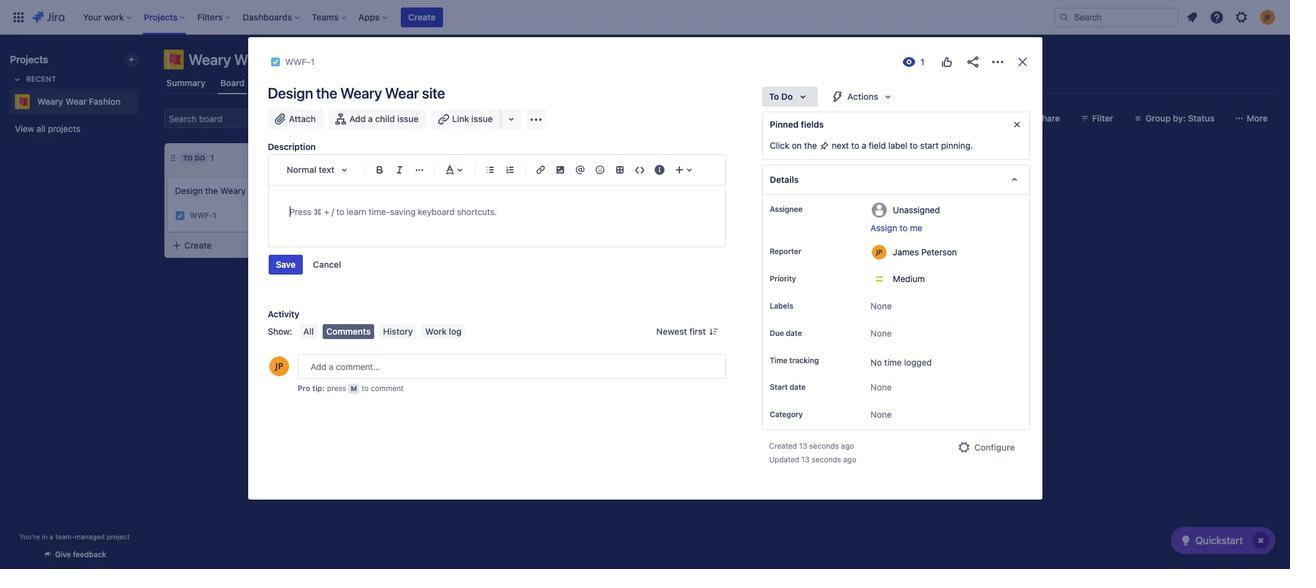 Task type: vqa. For each thing, say whether or not it's contained in the screenshot.
Time Tracking
yes



Task type: locate. For each thing, give the bounding box(es) containing it.
1 horizontal spatial 0
[[558, 153, 564, 163]]

in progress 0
[[358, 153, 416, 163]]

1 vertical spatial design the weary wear site
[[175, 186, 286, 196]]

2 issue from the left
[[472, 114, 493, 124]]

wwf-1 up calendar
[[285, 56, 315, 67]]

task image
[[270, 57, 280, 67], [175, 211, 185, 221]]

0 vertical spatial site
[[422, 84, 445, 102]]

3 none from the top
[[871, 383, 892, 393]]

2 horizontal spatial a
[[862, 140, 867, 151]]

0 horizontal spatial wwf-
[[190, 211, 213, 221]]

click on the
[[770, 140, 820, 151]]

code snippet image
[[632, 163, 647, 178]]

search image
[[1060, 12, 1070, 22]]

issue
[[397, 114, 419, 124], [472, 114, 493, 124]]

no time logged
[[871, 358, 932, 368]]

profile image of james peterson image
[[269, 357, 289, 377]]

details
[[770, 174, 799, 185]]

projects
[[48, 124, 80, 134]]

assign to me button
[[871, 222, 1017, 235]]

site right forms link
[[422, 84, 445, 102]]

1 vertical spatial date
[[790, 383, 806, 393]]

label
[[889, 140, 908, 151]]

description
[[268, 142, 316, 152]]

a for next to a field label to start pinning.
[[862, 140, 867, 151]]

design inside dialog
[[268, 84, 313, 102]]

to left 'start'
[[910, 140, 918, 151]]

wwf- down to do 1
[[190, 211, 213, 221]]

1 vertical spatial create button
[[165, 235, 332, 257]]

field
[[869, 140, 886, 151]]

0 vertical spatial wwf-
[[285, 56, 311, 67]]

1 vertical spatial a
[[862, 140, 867, 151]]

pinned fields
[[770, 119, 824, 130]]

0 right italic ⌘i icon
[[411, 153, 416, 163]]

Add a comment… field
[[298, 355, 726, 379]]

normal text button
[[281, 156, 359, 184]]

wear up the list
[[234, 51, 269, 68]]

a for you're in a team-managed project
[[50, 533, 53, 541]]

2 horizontal spatial the
[[805, 140, 818, 151]]

wwf- left copy link to issue image at the top left of page
[[285, 56, 311, 67]]

0 vertical spatial design the weary wear site
[[268, 84, 445, 102]]

to down "search board" 'text box'
[[183, 154, 193, 162]]

none
[[871, 301, 892, 312], [871, 328, 892, 339], [871, 383, 892, 393], [871, 410, 892, 421]]

1 horizontal spatial do
[[782, 91, 793, 102]]

1 vertical spatial fashion
[[89, 96, 121, 107]]

0 horizontal spatial to
[[183, 154, 193, 162]]

weary wear fashion up view all projects link
[[37, 96, 121, 107]]

a
[[368, 114, 373, 124], [862, 140, 867, 151], [50, 533, 53, 541]]

1 vertical spatial 13
[[802, 456, 810, 465]]

create banner
[[0, 0, 1291, 35]]

activity
[[268, 309, 299, 320]]

add image, video, or file image
[[553, 163, 568, 178]]

1 horizontal spatial to
[[770, 91, 779, 102]]

calendar link
[[287, 72, 329, 94]]

to
[[770, 91, 779, 102], [183, 154, 193, 162]]

2 none from the top
[[871, 328, 892, 339]]

0 horizontal spatial do
[[195, 154, 205, 162]]

task image down to do 1
[[175, 211, 185, 221]]

1 horizontal spatial issue
[[472, 114, 493, 124]]

bullet list ⌘⇧8 image
[[483, 163, 498, 178]]

0 horizontal spatial a
[[50, 533, 53, 541]]

design the weary wear site inside dialog
[[268, 84, 445, 102]]

1 vertical spatial task image
[[175, 211, 185, 221]]

the down to do 1
[[205, 186, 218, 196]]

0 right done
[[558, 153, 564, 163]]

1 horizontal spatial create button
[[401, 7, 443, 27]]

link issue
[[452, 114, 493, 124]]

wwf-1 down to do 1
[[190, 211, 216, 221]]

add
[[350, 114, 366, 124]]

task image up the list
[[270, 57, 280, 67]]

do for to do
[[782, 91, 793, 102]]

save
[[276, 260, 296, 270]]

forms link
[[388, 72, 419, 94]]

wwf-1 link up calendar
[[285, 55, 315, 70]]

attach
[[289, 114, 316, 124]]

projects
[[10, 54, 48, 65]]

seconds
[[810, 442, 839, 452], [812, 456, 842, 465]]

create button
[[401, 7, 443, 27], [165, 235, 332, 257]]

create button inside "primary" "element"
[[401, 7, 443, 27]]

0 horizontal spatial wwf-1 link
[[190, 211, 216, 221]]

to right m on the left of page
[[362, 384, 369, 394]]

0 horizontal spatial wwf-1
[[190, 211, 216, 221]]

to left me
[[900, 223, 908, 233]]

give feedback button
[[35, 545, 114, 566]]

0 horizontal spatial create
[[184, 240, 212, 251]]

fashion up view all projects link
[[89, 96, 121, 107]]

list link
[[257, 72, 277, 94]]

work log
[[426, 327, 462, 337]]

13 right "updated"
[[802, 456, 810, 465]]

design down to do 1
[[175, 186, 203, 196]]

check image
[[1179, 534, 1194, 549]]

to inside button
[[900, 223, 908, 233]]

pro
[[298, 384, 310, 394]]

to for to do 1
[[183, 154, 193, 162]]

a inside button
[[368, 114, 373, 124]]

0 vertical spatial task image
[[270, 57, 280, 67]]

configure link
[[950, 439, 1023, 458]]

work
[[426, 327, 447, 337]]

design the weary wear site up add
[[268, 84, 445, 102]]

design the weary wear site
[[268, 84, 445, 102], [175, 186, 286, 196]]

comment
[[371, 384, 404, 394]]

newest first button
[[649, 325, 726, 340]]

0 horizontal spatial weary wear fashion
[[37, 96, 121, 107]]

0 vertical spatial create button
[[401, 7, 443, 27]]

date
[[786, 329, 802, 338], [790, 383, 806, 393]]

hide message image
[[1010, 117, 1025, 132]]

italic ⌘i image
[[392, 163, 407, 178]]

seconds right created
[[810, 442, 839, 452]]

0
[[411, 153, 416, 163], [558, 153, 564, 163]]

menu bar
[[297, 325, 468, 340]]

weary wear fashion up the list
[[189, 51, 324, 68]]

issue inside button
[[472, 114, 493, 124]]

1 vertical spatial to
[[183, 154, 193, 162]]

0 vertical spatial to
[[770, 91, 779, 102]]

0 vertical spatial the
[[316, 84, 337, 102]]

0 vertical spatial design
[[268, 84, 313, 102]]

wwf-1
[[285, 56, 315, 67], [190, 211, 216, 221]]

ago
[[841, 442, 854, 452], [844, 456, 857, 465]]

1 horizontal spatial wwf-1 link
[[285, 55, 315, 70]]

link image
[[533, 163, 548, 178]]

james peterson image
[[292, 109, 312, 129]]

recent
[[26, 75, 56, 84]]

date right start
[[790, 383, 806, 393]]

1 horizontal spatial create
[[408, 11, 436, 22]]

wwf-1 link
[[285, 55, 315, 70], [190, 211, 216, 221]]

date for due date
[[786, 329, 802, 338]]

date right due
[[786, 329, 802, 338]]

to do button
[[762, 87, 818, 107]]

0 horizontal spatial the
[[205, 186, 218, 196]]

1 inside the design the weary wear site dialog
[[311, 56, 315, 67]]

wear
[[234, 51, 269, 68], [385, 84, 419, 102], [66, 96, 87, 107], [248, 186, 269, 196]]

view all projects
[[15, 124, 80, 134]]

to inside dropdown button
[[770, 91, 779, 102]]

to do 1
[[183, 153, 214, 163]]

design up attach button at the left top
[[268, 84, 313, 102]]

give
[[55, 551, 71, 560]]

do
[[782, 91, 793, 102], [195, 154, 205, 162]]

do up pinned in the top of the page
[[782, 91, 793, 102]]

forms
[[391, 78, 417, 88]]

the right on
[[805, 140, 818, 151]]

next to a field label to start pinning.
[[830, 140, 973, 151]]

1 vertical spatial 1
[[210, 153, 214, 163]]

dismiss quickstart image
[[1252, 531, 1271, 551]]

issue right "child"
[[397, 114, 419, 124]]

newest first image
[[709, 327, 719, 337]]

a left field
[[862, 140, 867, 151]]

menu bar containing all
[[297, 325, 468, 340]]

1 horizontal spatial wwf-
[[285, 56, 311, 67]]

design the weary wear site down to do 1
[[175, 186, 286, 196]]

1 down to do 1
[[213, 211, 216, 221]]

pinned
[[770, 119, 799, 130]]

updated
[[770, 456, 800, 465]]

0 horizontal spatial task image
[[175, 211, 185, 221]]

do inside to do 1
[[195, 154, 205, 162]]

2 vertical spatial a
[[50, 533, 53, 541]]

jira image
[[32, 10, 64, 25], [32, 10, 64, 25]]

on
[[792, 140, 802, 151]]

1 horizontal spatial the
[[316, 84, 337, 102]]

issue inside button
[[397, 114, 419, 124]]

0 horizontal spatial 0
[[411, 153, 416, 163]]

emoji image
[[593, 163, 607, 178]]

do inside to do dropdown button
[[782, 91, 793, 102]]

0 vertical spatial date
[[786, 329, 802, 338]]

board
[[220, 77, 245, 88]]

to inside to do 1
[[183, 154, 193, 162]]

1 horizontal spatial design
[[268, 84, 313, 102]]

all
[[304, 327, 314, 337]]

category
[[770, 411, 803, 420]]

wwf- inside the design the weary wear site dialog
[[285, 56, 311, 67]]

feedback
[[73, 551, 106, 560]]

done 0
[[533, 153, 564, 163]]

0 vertical spatial a
[[368, 114, 373, 124]]

press
[[327, 384, 346, 394]]

1 horizontal spatial site
[[422, 84, 445, 102]]

history button
[[380, 325, 417, 340]]

1 vertical spatial the
[[805, 140, 818, 151]]

1 vertical spatial design
[[175, 186, 203, 196]]

to up pinned in the top of the page
[[770, 91, 779, 102]]

13 right created
[[800, 442, 808, 452]]

0 horizontal spatial create button
[[165, 235, 332, 257]]

seconds right "updated"
[[812, 456, 842, 465]]

a right 'in'
[[50, 533, 53, 541]]

0 vertical spatial 1
[[311, 56, 315, 67]]

a right add
[[368, 114, 373, 124]]

fashion up calendar
[[272, 51, 324, 68]]

created 13 seconds ago updated 13 seconds ago
[[770, 442, 857, 465]]

0 vertical spatial do
[[782, 91, 793, 102]]

m
[[351, 385, 357, 393]]

due
[[770, 329, 784, 338]]

primary element
[[7, 0, 1055, 34]]

1 down "search board" 'text box'
[[210, 153, 214, 163]]

wear up "child"
[[385, 84, 419, 102]]

0 vertical spatial create
[[408, 11, 436, 22]]

add app image
[[529, 112, 544, 127]]

0 vertical spatial wwf-1 link
[[285, 55, 315, 70]]

summary
[[166, 78, 205, 88]]

newest first
[[657, 327, 706, 337]]

0 vertical spatial wwf-1
[[285, 56, 315, 67]]

wear down the description
[[248, 186, 269, 196]]

give feedback
[[55, 551, 106, 560]]

child
[[375, 114, 395, 124]]

1 horizontal spatial wwf-1
[[285, 56, 315, 67]]

wear up view all projects link
[[66, 96, 87, 107]]

timeline
[[341, 78, 376, 88]]

1 up calendar
[[311, 56, 315, 67]]

issue right link
[[472, 114, 493, 124]]

0 horizontal spatial site
[[271, 186, 286, 196]]

tab list
[[156, 72, 1283, 94]]

1 issue from the left
[[397, 114, 419, 124]]

reporter pin to top. only you can see pinned fields. image
[[804, 247, 814, 257]]

0 horizontal spatial fashion
[[89, 96, 121, 107]]

0 vertical spatial fashion
[[272, 51, 324, 68]]

site down the description
[[271, 186, 286, 196]]

1 0 from the left
[[411, 153, 416, 163]]

do down "search board" 'text box'
[[195, 154, 205, 162]]

comments button
[[323, 325, 375, 340]]

actions
[[848, 91, 879, 102]]

the up add people image
[[316, 84, 337, 102]]

1 horizontal spatial a
[[368, 114, 373, 124]]

1 vertical spatial ago
[[844, 456, 857, 465]]

wwf-1 link down to do 1
[[190, 211, 216, 221]]

james
[[893, 247, 919, 257]]

1 vertical spatial create
[[184, 240, 212, 251]]

Search field
[[1055, 7, 1179, 27]]

1 vertical spatial do
[[195, 154, 205, 162]]

design
[[268, 84, 313, 102], [175, 186, 203, 196]]

0 horizontal spatial design
[[175, 186, 203, 196]]

0 vertical spatial weary wear fashion
[[189, 51, 324, 68]]

0 horizontal spatial issue
[[397, 114, 419, 124]]



Task type: describe. For each thing, give the bounding box(es) containing it.
1 vertical spatial site
[[271, 186, 286, 196]]

site inside dialog
[[422, 84, 445, 102]]

wwf-1 inside the design the weary wear site dialog
[[285, 56, 315, 67]]

table image
[[612, 163, 627, 178]]

share image
[[966, 55, 981, 70]]

1 horizontal spatial weary wear fashion
[[189, 51, 324, 68]]

4 none from the top
[[871, 410, 892, 421]]

menu bar inside the design the weary wear site dialog
[[297, 325, 468, 340]]

close image
[[1015, 55, 1030, 70]]

pages
[[432, 78, 457, 88]]

do for to do 1
[[195, 154, 205, 162]]

link
[[452, 114, 469, 124]]

1 vertical spatial wwf-
[[190, 211, 213, 221]]

normal text
[[287, 165, 335, 175]]

copy link to issue image
[[312, 56, 322, 66]]

text
[[319, 165, 335, 175]]

medium image
[[309, 211, 319, 221]]

tab list containing board
[[156, 72, 1283, 94]]

done
[[533, 154, 553, 162]]

add people image
[[319, 111, 334, 126]]

unassigned
[[893, 205, 941, 215]]

0 vertical spatial ago
[[841, 442, 854, 452]]

design the weary wear site dialog
[[248, 37, 1043, 501]]

all button
[[300, 325, 318, 340]]

wwf-1 link inside the design the weary wear site dialog
[[285, 55, 315, 70]]

1 vertical spatial wwf-1 link
[[190, 211, 216, 221]]

vote options: no one has voted for this issue yet. image
[[940, 55, 955, 70]]

time tracking
[[770, 356, 819, 366]]

assignee
[[770, 205, 803, 214]]

labels
[[770, 302, 794, 311]]

configure
[[975, 443, 1015, 453]]

mention image
[[573, 163, 588, 178]]

created
[[770, 442, 797, 452]]

more formatting image
[[412, 163, 427, 178]]

you're in a team-managed project
[[19, 533, 130, 541]]

0 vertical spatial seconds
[[810, 442, 839, 452]]

start
[[770, 383, 788, 393]]

project
[[107, 533, 130, 541]]

1 horizontal spatial fashion
[[272, 51, 324, 68]]

view
[[15, 124, 34, 134]]

add a child issue
[[350, 114, 419, 124]]

actions button
[[823, 87, 904, 107]]

calendar
[[289, 78, 326, 88]]

assignee pin to top. only you can see pinned fields. image
[[805, 205, 815, 215]]

priority
[[770, 274, 797, 284]]

1 vertical spatial seconds
[[812, 456, 842, 465]]

add a child issue button
[[328, 109, 426, 129]]

no
[[871, 358, 882, 368]]

save button
[[269, 255, 303, 275]]

create inside "primary" "element"
[[408, 11, 436, 22]]

1 none from the top
[[871, 301, 892, 312]]

list
[[260, 78, 274, 88]]

link web pages and more image
[[504, 112, 519, 127]]

normal
[[287, 165, 317, 175]]

to for to do
[[770, 91, 779, 102]]

numbered list ⌘⇧7 image
[[503, 163, 517, 178]]

link issue button
[[431, 109, 502, 129]]

date for start date
[[790, 383, 806, 393]]

details element
[[762, 165, 1030, 195]]

0 vertical spatial 13
[[800, 442, 808, 452]]

tracking
[[790, 356, 819, 366]]

weary wear fashion link
[[10, 89, 134, 114]]

Description - Main content area, start typing to enter text. text field
[[290, 205, 704, 220]]

timeline link
[[339, 72, 378, 94]]

medium
[[893, 274, 925, 284]]

pinning.
[[942, 140, 973, 151]]

bold ⌘b image
[[372, 163, 387, 178]]

info panel image
[[652, 163, 667, 178]]

logged
[[905, 358, 932, 368]]

summary link
[[164, 72, 208, 94]]

next
[[832, 140, 849, 151]]

Search board text field
[[165, 110, 260, 127]]

assign to me
[[871, 223, 923, 233]]

reporter
[[770, 247, 802, 256]]

wear inside dialog
[[385, 84, 419, 102]]

pro tip: press m to comment
[[298, 384, 404, 394]]

newest
[[657, 327, 687, 337]]

quickstart
[[1196, 536, 1244, 547]]

progress
[[368, 154, 406, 162]]

1 vertical spatial weary wear fashion
[[37, 96, 121, 107]]

actions image
[[991, 55, 1005, 70]]

show:
[[268, 327, 292, 337]]

in
[[42, 533, 48, 541]]

start
[[921, 140, 939, 151]]

to right next
[[852, 140, 860, 151]]

2 vertical spatial 1
[[213, 211, 216, 221]]

all
[[37, 124, 45, 134]]

fields
[[801, 119, 824, 130]]

time
[[770, 356, 788, 366]]

time
[[885, 358, 902, 368]]

comments
[[326, 327, 371, 337]]

attach button
[[268, 109, 323, 129]]

team-
[[55, 533, 75, 541]]

peterson
[[922, 247, 957, 257]]

1 horizontal spatial task image
[[270, 57, 280, 67]]

weary inside dialog
[[340, 84, 382, 102]]

history
[[383, 327, 413, 337]]

managed
[[75, 533, 105, 541]]

james peterson
[[893, 247, 957, 257]]

you're
[[19, 533, 40, 541]]

assign
[[871, 223, 898, 233]]

collapse recent projects image
[[10, 72, 25, 87]]

1 vertical spatial wwf-1
[[190, 211, 216, 221]]

2 0 from the left
[[558, 153, 564, 163]]

due date
[[770, 329, 802, 338]]

create column image
[[695, 148, 710, 163]]

cancel button
[[306, 255, 349, 275]]

work log button
[[422, 325, 466, 340]]

tip:
[[312, 384, 325, 394]]

click
[[770, 140, 790, 151]]

in
[[358, 154, 366, 162]]

2 vertical spatial the
[[205, 186, 218, 196]]

me
[[910, 223, 923, 233]]

cancel
[[313, 260, 341, 270]]



